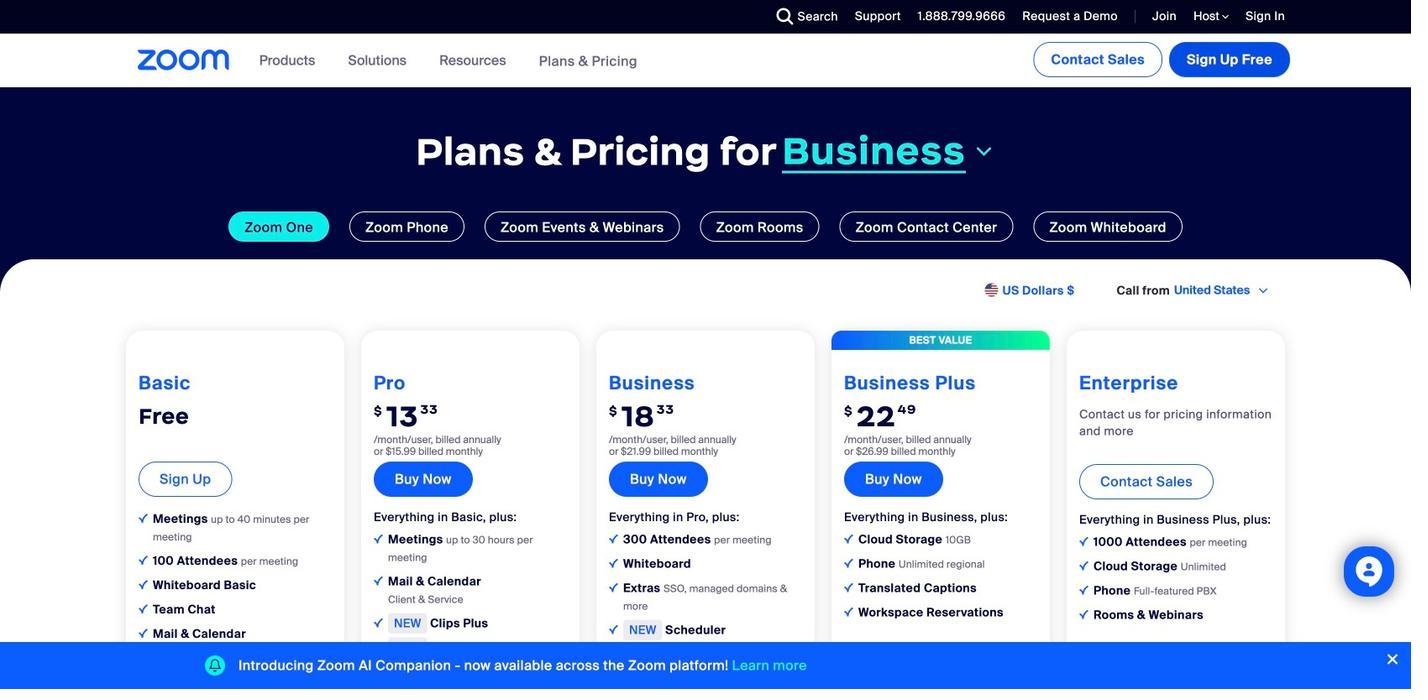Task type: locate. For each thing, give the bounding box(es) containing it.
meetings navigation
[[1031, 34, 1294, 81]]

ok image
[[139, 514, 148, 523], [374, 535, 383, 544], [609, 535, 618, 544], [845, 535, 854, 544], [1080, 537, 1089, 547], [1080, 562, 1089, 571], [609, 584, 618, 593], [845, 608, 854, 617], [1080, 611, 1089, 620], [609, 626, 618, 635]]

ok image
[[139, 556, 148, 565], [609, 559, 618, 569], [845, 559, 854, 569], [374, 577, 383, 586], [139, 581, 148, 590], [845, 584, 854, 593], [1080, 586, 1089, 595], [139, 605, 148, 614], [374, 619, 383, 628], [139, 629, 148, 639], [374, 643, 383, 653], [374, 668, 383, 677]]

product information navigation
[[247, 34, 650, 89]]

main content
[[0, 34, 1412, 690]]

banner
[[118, 34, 1294, 89]]

Country/Region text field
[[1173, 282, 1256, 299]]



Task type: describe. For each thing, give the bounding box(es) containing it.
zoom logo image
[[138, 50, 230, 71]]

tabs of zoom services tab list
[[25, 212, 1386, 242]]

show options image
[[1257, 284, 1271, 298]]

down image
[[973, 142, 996, 162]]



Task type: vqa. For each thing, say whether or not it's contained in the screenshot.
Show Options icon
yes



